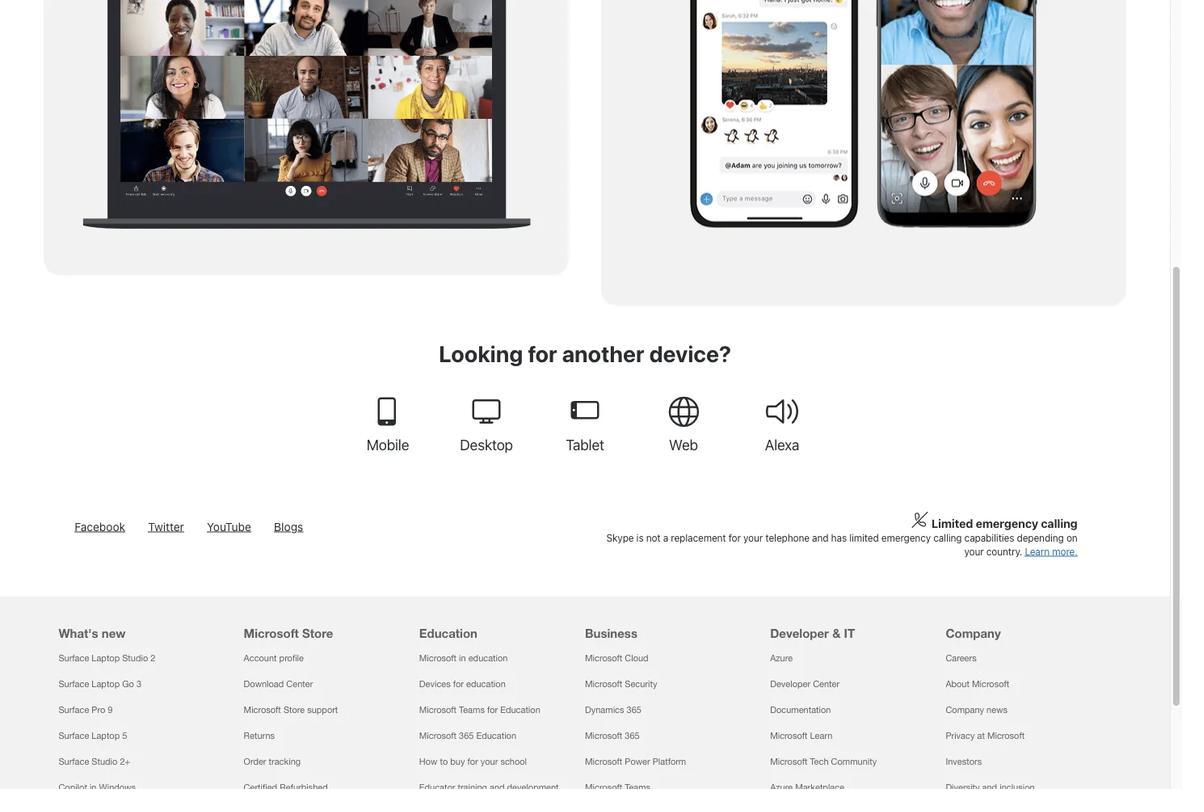 Task type: locate. For each thing, give the bounding box(es) containing it.
your left telephone
[[744, 532, 763, 543]]

your down capabilities
[[965, 546, 984, 557]]

1 surface from the top
[[59, 652, 89, 663]]

your
[[744, 532, 763, 543], [965, 546, 984, 557], [481, 756, 498, 766]]

2 center from the left
[[813, 678, 840, 689]]

0 horizontal spatial calling
[[934, 532, 962, 543]]

microsoft left in
[[419, 652, 457, 663]]

company up the 'careers' link
[[946, 626, 1001, 641]]

 up mobile
[[372, 395, 404, 427]]

company inside company heading
[[946, 626, 1001, 641]]

1 vertical spatial learn
[[810, 730, 833, 741]]

surface laptop 5
[[59, 730, 127, 741]]

microsoft
[[244, 626, 299, 641], [419, 652, 457, 663], [585, 652, 623, 663], [585, 678, 623, 689], [973, 678, 1010, 689], [244, 704, 281, 715], [419, 704, 457, 715], [419, 730, 457, 741], [585, 730, 623, 741], [771, 730, 808, 741], [988, 730, 1025, 741], [585, 756, 623, 766], [771, 756, 808, 766]]

surface down surface pro 9 link at bottom
[[59, 730, 89, 741]]

cloud
[[625, 652, 649, 663]]

your left school
[[481, 756, 498, 766]]

365 up the microsoft power platform link
[[625, 730, 640, 741]]

 for tablet
[[569, 395, 601, 427]]

calling
[[1042, 516, 1078, 530], [934, 532, 962, 543]]

store left support
[[284, 704, 305, 715]]

microsoft learn
[[771, 730, 833, 741]]

 up tablet
[[569, 395, 601, 427]]

microsoft down 'microsoft learn'
[[771, 756, 808, 766]]

2  from the left
[[569, 395, 601, 427]]

1 horizontal spatial center
[[813, 678, 840, 689]]


[[372, 395, 404, 427], [569, 395, 601, 427]]

account profile
[[244, 652, 304, 663]]

surface laptop go 3
[[59, 678, 142, 689]]

1 vertical spatial emergency
[[882, 532, 931, 543]]

looking
[[439, 340, 523, 367]]

download center link
[[244, 678, 313, 689]]

laptop for 5
[[92, 730, 120, 741]]

1 vertical spatial developer
[[771, 678, 811, 689]]

azure link
[[771, 652, 793, 663]]

company heading
[[946, 596, 1102, 645]]

0 vertical spatial laptop
[[92, 652, 120, 663]]

surface up surface pro 9 link at bottom
[[59, 678, 89, 689]]

microsoft for microsoft 365
[[585, 730, 623, 741]]

for right "devices"
[[453, 678, 464, 689]]

0 horizontal spatial center
[[286, 678, 313, 689]]

studio
[[122, 652, 148, 663], [92, 756, 117, 766]]

365 down the teams
[[459, 730, 474, 741]]

surface for surface pro 9
[[59, 704, 89, 715]]

0 vertical spatial company
[[946, 626, 1001, 641]]

microsoft for microsoft 365 education
[[419, 730, 457, 741]]

developer for developer center
[[771, 678, 811, 689]]

microsoft for microsoft in education
[[419, 652, 457, 663]]

skype
[[607, 532, 634, 543]]

calling up the 'on'
[[1042, 516, 1078, 530]]

0 vertical spatial developer
[[771, 626, 829, 641]]

surface down surface laptop 5 on the bottom of the page
[[59, 756, 89, 766]]

0 vertical spatial your
[[744, 532, 763, 543]]

youtube link
[[207, 520, 251, 533]]

investors
[[946, 756, 982, 766]]

365 for education
[[459, 730, 474, 741]]

emergency
[[976, 516, 1039, 530], [882, 532, 931, 543]]

surface laptop go 3 link
[[59, 678, 142, 689]]

microsoft up account profile 'link'
[[244, 626, 299, 641]]

investors link
[[946, 756, 982, 766]]

profile
[[279, 652, 304, 663]]

microsoft for microsoft security
[[585, 678, 623, 689]]

learn up tech
[[810, 730, 833, 741]]

surface for surface laptop studio 2
[[59, 652, 89, 663]]

developer up azure
[[771, 626, 829, 641]]

0 horizontal spatial studio
[[92, 756, 117, 766]]

download
[[244, 678, 284, 689]]

2 vertical spatial laptop
[[92, 730, 120, 741]]

surface laptop 5 link
[[59, 730, 127, 741]]

store up profile
[[302, 626, 333, 641]]

4 surface from the top
[[59, 730, 89, 741]]

microsoft 365 education link
[[419, 730, 517, 741]]

education
[[469, 652, 508, 663], [466, 678, 506, 689]]

education right in
[[469, 652, 508, 663]]

for right replacement
[[729, 532, 741, 543]]

education inside heading
[[419, 626, 478, 641]]

calling down 'limited'
[[934, 532, 962, 543]]

education down "microsoft teams for education" link
[[477, 730, 517, 741]]

surface down what's
[[59, 652, 89, 663]]

1 horizontal spatial learn
[[1025, 546, 1050, 557]]

1 vertical spatial studio
[[92, 756, 117, 766]]

microsoft up the news
[[973, 678, 1010, 689]]

microsoft up the 'dynamics'
[[585, 678, 623, 689]]

blogs
[[274, 520, 303, 533]]

surface laptop studio 2 link
[[59, 652, 156, 663]]

2 surface from the top
[[59, 678, 89, 689]]

learn
[[1025, 546, 1050, 557], [810, 730, 833, 741]]

developer
[[771, 626, 829, 641], [771, 678, 811, 689]]

download center
[[244, 678, 313, 689]]

microsoft for microsoft cloud
[[585, 652, 623, 663]]

1 developer from the top
[[771, 626, 829, 641]]

account
[[244, 652, 277, 663]]

1 vertical spatial your
[[965, 546, 984, 557]]

how to buy for your school link
[[419, 756, 527, 766]]

footer resource links element
[[0, 596, 1171, 789]]

center for developer
[[813, 678, 840, 689]]

microsoft down the 'dynamics'
[[585, 730, 623, 741]]

0 vertical spatial store
[[302, 626, 333, 641]]

a
[[663, 532, 669, 543]]

2 laptop from the top
[[92, 678, 120, 689]]

platform
[[653, 756, 687, 766]]

careers
[[946, 652, 977, 663]]

1 horizontal spatial your
[[744, 532, 763, 543]]

learn inside the footer resource links element
[[810, 730, 833, 741]]

1 company from the top
[[946, 626, 1001, 641]]

developer inside heading
[[771, 626, 829, 641]]

company up privacy
[[946, 704, 985, 715]]

0 vertical spatial calling
[[1042, 516, 1078, 530]]

and
[[813, 532, 829, 543]]

&
[[833, 626, 841, 641]]

microsoft in education
[[419, 652, 508, 663]]

laptop for studio
[[92, 652, 120, 663]]

country.
[[987, 546, 1023, 557]]

365 down security
[[627, 704, 642, 715]]

how
[[419, 756, 438, 766]]

emergency up capabilities
[[976, 516, 1039, 530]]

surface pro 9
[[59, 704, 113, 715]]

support
[[307, 704, 338, 715]]

0 horizontal spatial your
[[481, 756, 498, 766]]

laptop left go
[[92, 678, 120, 689]]

for
[[528, 340, 557, 367], [729, 532, 741, 543], [453, 678, 464, 689], [487, 704, 498, 715], [468, 756, 478, 766]]

1 vertical spatial laptop
[[92, 678, 120, 689]]

microsoft up the to
[[419, 730, 457, 741]]

1 laptop from the top
[[92, 652, 120, 663]]

new
[[102, 626, 126, 641]]

1 vertical spatial store
[[284, 704, 305, 715]]

learn more. link
[[1025, 546, 1078, 557]]

3 laptop from the top
[[92, 730, 120, 741]]

security
[[625, 678, 658, 689]]

buy
[[451, 756, 465, 766]]

0 vertical spatial emergency
[[976, 516, 1039, 530]]

limited
[[850, 532, 879, 543]]

microsoft store heading
[[244, 596, 400, 645]]

about microsoft
[[946, 678, 1010, 689]]

2 vertical spatial your
[[481, 756, 498, 766]]

facebook link
[[75, 520, 125, 533]]

alexa
[[765, 436, 800, 454]]

blogs link
[[274, 520, 303, 533]]

0 vertical spatial studio
[[122, 652, 148, 663]]

3 surface from the top
[[59, 704, 89, 715]]

center
[[286, 678, 313, 689], [813, 678, 840, 689]]

school
[[501, 756, 527, 766]]

store inside "heading"
[[302, 626, 333, 641]]

studio left 2+
[[92, 756, 117, 766]]

developer center link
[[771, 678, 840, 689]]

5
[[122, 730, 127, 741]]

microsoft down "devices"
[[419, 704, 457, 715]]

1 center from the left
[[286, 678, 313, 689]]

tracking
[[269, 756, 301, 766]]

at
[[978, 730, 985, 741]]

for inside limited emergency calling skype is not a replacement for your telephone and has limited emergency calling capabilities depending on your country.
[[729, 532, 741, 543]]

0 vertical spatial education
[[469, 652, 508, 663]]

1 horizontal spatial studio
[[122, 652, 148, 663]]

1  from the left
[[372, 395, 404, 427]]

limited
[[932, 516, 974, 530]]

microsoft down download
[[244, 704, 281, 715]]

education up "microsoft teams for education" link
[[466, 678, 506, 689]]

5 surface from the top
[[59, 756, 89, 766]]

1 vertical spatial education
[[466, 678, 506, 689]]

community
[[832, 756, 877, 766]]

microsoft right at
[[988, 730, 1025, 741]]

replacement
[[671, 532, 726, 543]]

2 developer from the top
[[771, 678, 811, 689]]

developer & it
[[771, 626, 855, 641]]

device?
[[650, 340, 732, 367]]

microsoft down documentation link
[[771, 730, 808, 741]]

looking for another device?
[[439, 340, 732, 367]]

laptop down the new
[[92, 652, 120, 663]]

studio left 2 on the bottom of page
[[122, 652, 148, 663]]

emergency right 'limited'
[[882, 532, 931, 543]]

microsoft down business
[[585, 652, 623, 663]]

surface for surface laptop go 3
[[59, 678, 89, 689]]

0 vertical spatial education
[[419, 626, 478, 641]]

microsoft for microsoft tech community
[[771, 756, 808, 766]]

education up in
[[419, 626, 478, 641]]

1 horizontal spatial 
[[569, 395, 601, 427]]

company
[[946, 626, 1001, 641], [946, 704, 985, 715]]

developer for developer & it
[[771, 626, 829, 641]]

laptop for go
[[92, 678, 120, 689]]

0 horizontal spatial emergency
[[882, 532, 931, 543]]

microsoft store support
[[244, 704, 338, 715]]

microsoft down microsoft 365 link
[[585, 756, 623, 766]]

0 vertical spatial learn
[[1025, 546, 1050, 557]]

microsoft security link
[[585, 678, 658, 689]]

center down profile
[[286, 678, 313, 689]]

1 horizontal spatial calling
[[1042, 516, 1078, 530]]

company news link
[[946, 704, 1008, 715]]

store for microsoft store support
[[284, 704, 305, 715]]

0 horizontal spatial learn
[[810, 730, 833, 741]]

center up documentation
[[813, 678, 840, 689]]

privacy
[[946, 730, 975, 741]]

telephone
[[766, 532, 810, 543]]

education for microsoft in education
[[469, 652, 508, 663]]

microsoft for microsoft learn
[[771, 730, 808, 741]]

laptop left 5
[[92, 730, 120, 741]]

0 horizontal spatial 
[[372, 395, 404, 427]]

microsoft inside microsoft store "heading"
[[244, 626, 299, 641]]

desktop
[[460, 436, 513, 454]]

learn down depending
[[1025, 546, 1050, 557]]

1 vertical spatial company
[[946, 704, 985, 715]]

surface left the pro
[[59, 704, 89, 715]]

developer down the azure link
[[771, 678, 811, 689]]

education right the teams
[[501, 704, 541, 715]]

2 company from the top
[[946, 704, 985, 715]]

company for company news
[[946, 704, 985, 715]]

for right the teams
[[487, 704, 498, 715]]



Task type: describe. For each thing, give the bounding box(es) containing it.
mobile
[[367, 436, 409, 454]]

careers link
[[946, 652, 977, 663]]

facebook
[[75, 520, 125, 533]]

depending
[[1017, 532, 1064, 543]]

for right buy
[[468, 756, 478, 766]]

surface for surface laptop 5
[[59, 730, 89, 741]]

teams
[[459, 704, 485, 715]]

order tracking link
[[244, 756, 301, 766]]

education heading
[[419, 596, 576, 645]]

1 horizontal spatial emergency
[[976, 516, 1039, 530]]

devices for education link
[[419, 678, 506, 689]]

microsoft tech community link
[[771, 756, 877, 766]]

documentation
[[771, 704, 831, 715]]

news
[[987, 704, 1008, 715]]

company for company
[[946, 626, 1001, 641]]

returns
[[244, 730, 275, 741]]

microsoft security
[[585, 678, 658, 689]]

it
[[844, 626, 855, 641]]

2+
[[120, 756, 130, 766]]


[[668, 395, 700, 427]]

limited emergency calling skype is not a replacement for your telephone and has limited emergency calling capabilities depending on your country.
[[607, 516, 1078, 557]]

order
[[244, 756, 266, 766]]

company news
[[946, 704, 1008, 715]]

privacy at microsoft
[[946, 730, 1025, 741]]

your inside the footer resource links element
[[481, 756, 498, 766]]

2 horizontal spatial your
[[965, 546, 984, 557]]

store for microsoft store
[[302, 626, 333, 641]]

microsoft for microsoft store support
[[244, 704, 281, 715]]

dynamics 365
[[585, 704, 642, 715]]

in
[[459, 652, 466, 663]]

2 vertical spatial education
[[477, 730, 517, 741]]

devices for education
[[419, 678, 506, 689]]

power
[[625, 756, 650, 766]]

developer & it heading
[[771, 596, 927, 645]]

tablet
[[566, 436, 605, 454]]

dynamics 365 link
[[585, 704, 642, 715]]

microsoft 365 link
[[585, 730, 640, 741]]

microsoft for microsoft power platform
[[585, 756, 623, 766]]

tech
[[810, 756, 829, 766]]

microsoft for microsoft teams for education
[[419, 704, 457, 715]]

 for mobile
[[372, 395, 404, 427]]

surface for surface studio 2+
[[59, 756, 89, 766]]

microsoft teams for education
[[419, 704, 541, 715]]

another
[[562, 340, 645, 367]]

3
[[137, 678, 142, 689]]

what's new
[[59, 626, 126, 641]]

about microsoft link
[[946, 678, 1010, 689]]

2
[[151, 652, 156, 663]]

education for devices for education
[[466, 678, 506, 689]]

microsoft tech community
[[771, 756, 877, 766]]

microsoft teams for education link
[[419, 704, 541, 715]]

business
[[585, 626, 638, 641]]

how to buy for your school
[[419, 756, 527, 766]]

developer center
[[771, 678, 840, 689]]

microsoft cloud
[[585, 652, 649, 663]]

microsoft for microsoft store
[[244, 626, 299, 641]]

is
[[637, 532, 644, 543]]

what's new heading
[[59, 596, 224, 645]]

microsoft cloud link
[[585, 652, 649, 663]]

documentation link
[[771, 704, 831, 715]]

microsoft store
[[244, 626, 333, 641]]

on
[[1067, 532, 1078, 543]]

privacy at microsoft link
[[946, 730, 1025, 741]]

center for microsoft
[[286, 678, 313, 689]]

surface studio 2+
[[59, 756, 130, 766]]

skype on mobile device image
[[690, 0, 1038, 232]]


[[471, 395, 503, 427]]

not
[[646, 532, 661, 543]]

microsoft power platform
[[585, 756, 687, 766]]

1 vertical spatial calling
[[934, 532, 962, 543]]

microsoft store support link
[[244, 704, 338, 715]]

azure
[[771, 652, 793, 663]]

9
[[108, 704, 113, 715]]

learn more.
[[1025, 546, 1078, 557]]

youtube
[[207, 520, 251, 533]]

microsoft power platform link
[[585, 756, 687, 766]]

365 for business
[[625, 730, 640, 741]]

surface studio 2+ link
[[59, 756, 130, 766]]

surface pro 9 link
[[59, 704, 113, 715]]

pro
[[92, 704, 105, 715]]

business heading
[[585, 596, 751, 645]]

twitter
[[148, 520, 184, 533]]

devices
[[419, 678, 451, 689]]

twitter link
[[148, 520, 184, 533]]

for left another
[[528, 340, 557, 367]]

go
[[122, 678, 134, 689]]

1 vertical spatial education
[[501, 704, 541, 715]]

account profile link
[[244, 652, 304, 663]]

web
[[669, 436, 698, 454]]



Task type: vqa. For each thing, say whether or not it's contained in the screenshot.


